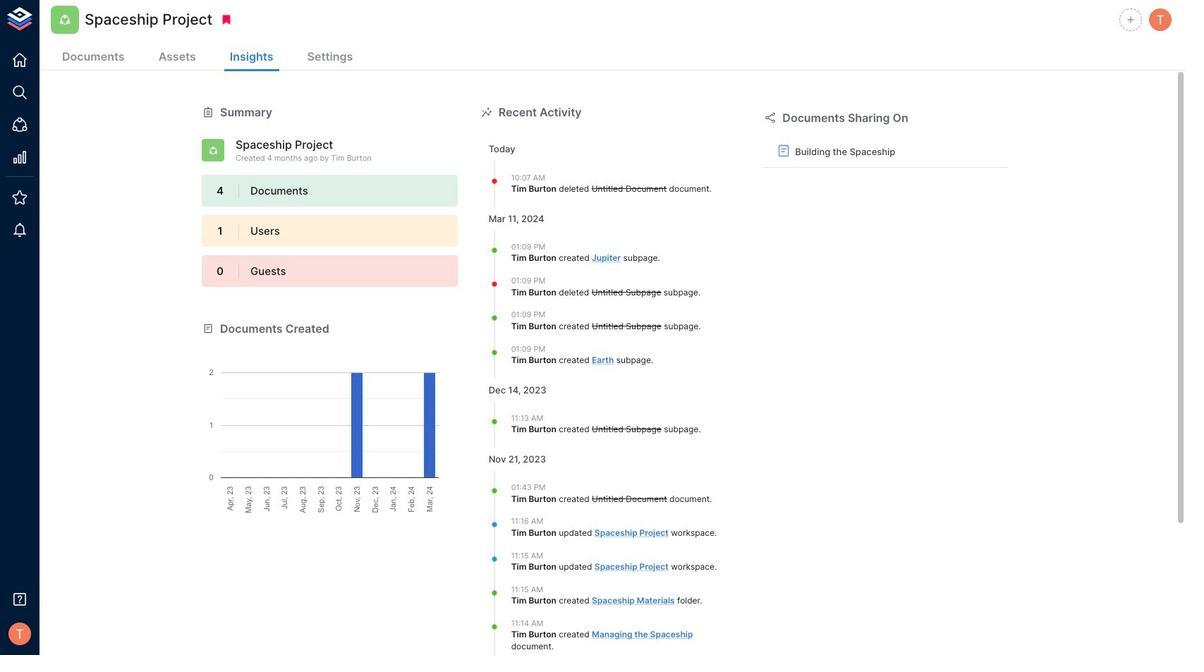Task type: vqa. For each thing, say whether or not it's contained in the screenshot.
the A chart. 'element'
yes



Task type: locate. For each thing, give the bounding box(es) containing it.
a chart. image
[[202, 337, 458, 513]]



Task type: describe. For each thing, give the bounding box(es) containing it.
remove bookmark image
[[220, 13, 233, 26]]

a chart. element
[[202, 337, 458, 513]]



